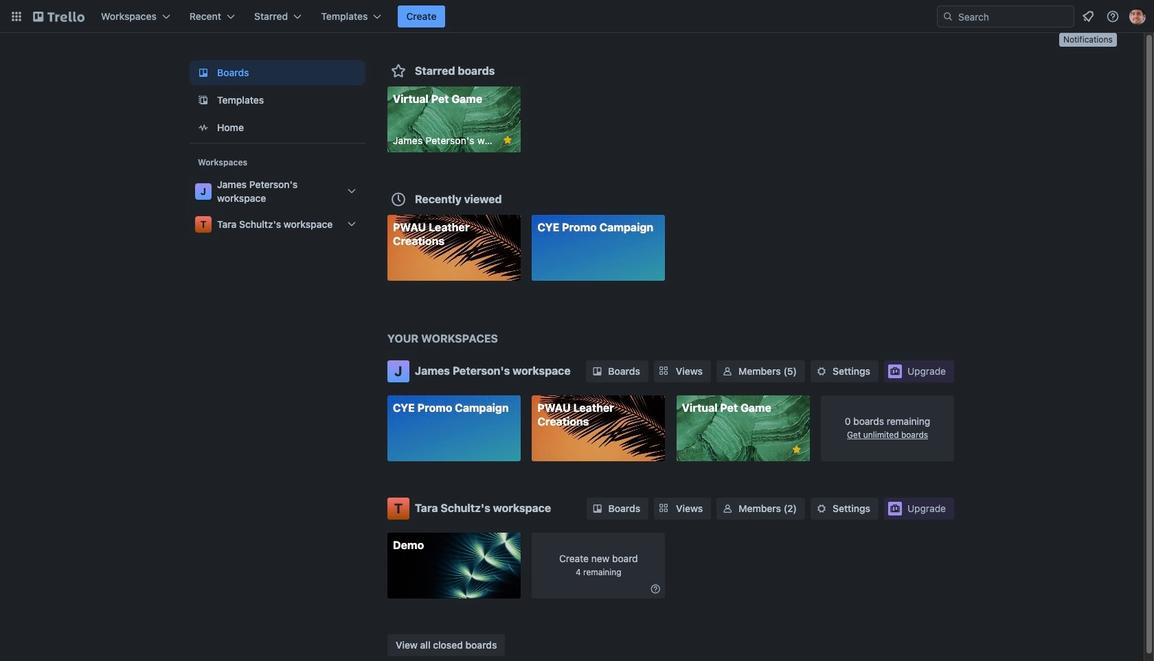 Task type: locate. For each thing, give the bounding box(es) containing it.
0 notifications image
[[1080, 8, 1096, 25]]

sm image
[[721, 365, 734, 379], [591, 502, 604, 516]]

board image
[[195, 65, 212, 81]]

sm image
[[590, 365, 604, 379], [815, 365, 829, 379], [721, 502, 735, 516], [815, 502, 829, 516], [649, 582, 662, 596]]

search image
[[943, 11, 954, 22]]

tooltip
[[1059, 33, 1117, 46]]

click to unstar this board. it will be removed from your starred list. image
[[501, 134, 514, 146]]

0 vertical spatial sm image
[[721, 365, 734, 379]]

0 horizontal spatial sm image
[[591, 502, 604, 516]]

1 vertical spatial sm image
[[591, 502, 604, 516]]

open information menu image
[[1106, 10, 1120, 23]]



Task type: vqa. For each thing, say whether or not it's contained in the screenshot.
sm icon
yes



Task type: describe. For each thing, give the bounding box(es) containing it.
template board image
[[195, 92, 212, 109]]

james peterson (jamespeterson93) image
[[1129, 8, 1146, 25]]

back to home image
[[33, 5, 84, 27]]

1 horizontal spatial sm image
[[721, 365, 734, 379]]

home image
[[195, 120, 212, 136]]

Search field
[[937, 5, 1074, 27]]

primary element
[[0, 0, 1154, 33]]



